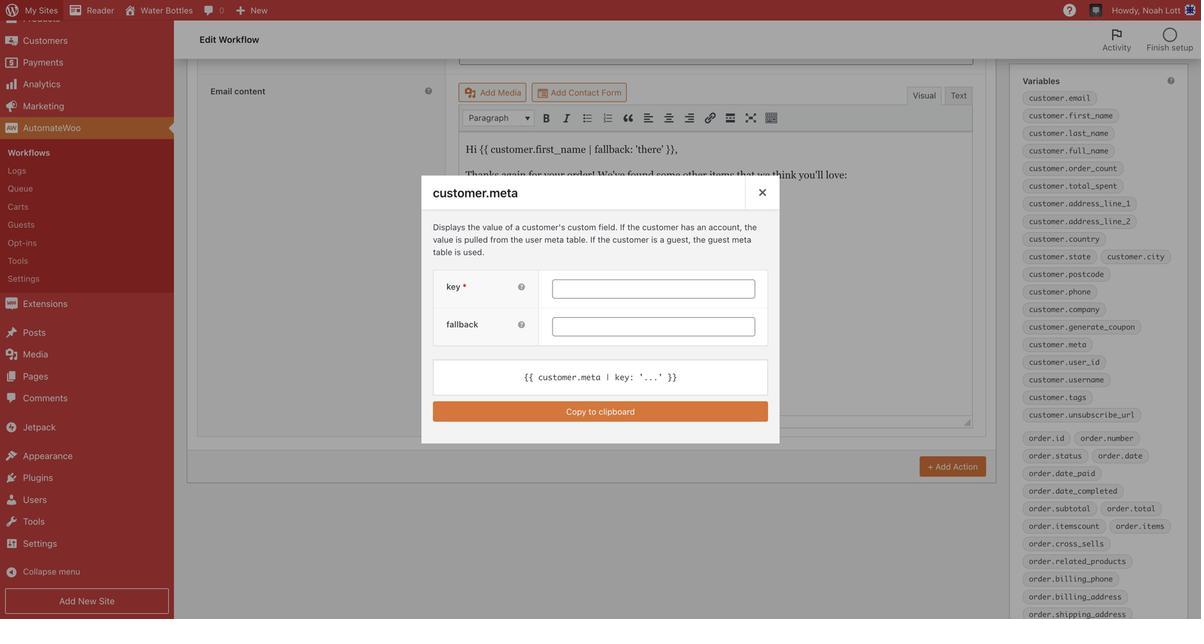 Task type: vqa. For each thing, say whether or not it's contained in the screenshot.
My Mailboxes
no



Task type: describe. For each thing, give the bounding box(es) containing it.
field.
[[599, 223, 618, 232]]

|
[[606, 373, 611, 383]]

'...'
[[639, 373, 663, 383]]

2 settings link from the top
[[0, 533, 174, 555]]

is down displays
[[456, 235, 462, 245]]

order.items
[[1117, 522, 1165, 531]]

analytics link
[[0, 73, 174, 95]]

my sites link
[[0, 0, 63, 20]]

posts link
[[0, 322, 174, 344]]

tab list containing activity
[[1096, 20, 1202, 59]]

workflows
[[8, 148, 50, 157]]

the down the field.
[[598, 235, 611, 245]]

1 vertical spatial customer
[[613, 235, 649, 245]]

customer.city
[[1108, 252, 1165, 261]]

email preheader
[[211, 11, 276, 21]]

form
[[602, 88, 622, 97]]

guest,
[[667, 235, 691, 245]]

opt-ins link
[[0, 234, 174, 252]]

to
[[589, 407, 597, 417]]

users link
[[0, 489, 174, 511]]

has
[[681, 223, 695, 232]]

add right "+"
[[936, 462, 952, 472]]

fallback
[[447, 320, 479, 329]]

1 horizontal spatial workflow
[[1023, 3, 1061, 13]]

1 settings link from the top
[[0, 270, 174, 288]]

users
[[23, 495, 47, 505]]

add for add media
[[480, 88, 496, 97]]

products link
[[0, 8, 174, 30]]

key:
[[615, 373, 635, 383]]

logs
[[8, 166, 26, 175]]

add for add new site
[[59, 596, 76, 607]]

media inside button
[[498, 88, 522, 97]]

user
[[526, 235, 543, 245]]

the up pulled
[[468, 223, 481, 232]]

reader
[[87, 5, 114, 15]]

order.billing_phone
[[1030, 575, 1114, 584]]

order.date_completed
[[1030, 487, 1118, 496]]

media link
[[0, 344, 174, 366]]

lott
[[1166, 5, 1181, 15]]

add new site link
[[5, 589, 169, 614]]

howdy,
[[1113, 5, 1141, 15]]

customer.address_line_1
[[1030, 199, 1131, 208]]

queue
[[8, 184, 33, 193]]

logs link
[[0, 162, 174, 180]]

pages link
[[0, 366, 174, 388]]

account,
[[709, 223, 743, 232]]

order.id
[[1030, 434, 1065, 443]]

table.
[[567, 235, 588, 245]]

+
[[929, 462, 934, 472]]

site
[[99, 596, 115, 607]]

1 vertical spatial value
[[433, 235, 454, 245]]

template
[[211, 49, 248, 58]]

customer.phone
[[1030, 287, 1092, 297]]

customer.country
[[1030, 234, 1100, 244]]

customer.address_line_2
[[1030, 217, 1131, 226]]

order.itemscount
[[1030, 522, 1100, 531]]

key
[[447, 282, 461, 292]]

the down an
[[694, 235, 706, 245]]

0 vertical spatial settings
[[8, 274, 40, 284]]

order.status
[[1030, 452, 1083, 461]]

add for add contact form
[[551, 88, 567, 97]]

the right the field.
[[628, 223, 640, 232]]

clipboard
[[599, 407, 635, 417]]

sites
[[39, 5, 58, 15]]

email content
[[211, 86, 266, 96]]

new inside add new site link
[[78, 596, 97, 607]]

contact
[[569, 88, 600, 97]]

customer.first_name
[[1030, 111, 1114, 120]]

0 horizontal spatial workflow
[[219, 34, 259, 45]]

copy to clipboard button
[[433, 401, 769, 422]]

carts
[[8, 202, 29, 211]]

1 horizontal spatial if
[[620, 223, 626, 232]]

order.shipping_address
[[1030, 610, 1127, 619]]

guests
[[8, 220, 35, 229]]

collapse menu
[[23, 567, 80, 577]]

is right table
[[455, 247, 461, 257]]

order.related_products
[[1030, 557, 1127, 567]]

reader link
[[63, 0, 119, 20]]

used.
[[464, 247, 485, 257]]

new link
[[230, 0, 273, 20]]

water
[[141, 5, 163, 15]]

order.date
[[1099, 452, 1143, 461]]

text
[[951, 91, 968, 100]]

customer.company
[[1030, 305, 1100, 314]]

customer.last_name
[[1030, 129, 1109, 138]]

customer.generate_coupon
[[1030, 322, 1136, 332]]

collapse
[[23, 567, 57, 577]]

extensions
[[23, 298, 68, 309]]

finish
[[1147, 43, 1170, 52]]

customer.total_spent
[[1030, 182, 1118, 191]]

opt-ins
[[8, 238, 37, 248]]

marketing
[[23, 101, 64, 111]]

0 vertical spatial customer
[[643, 223, 679, 232]]

howdy, noah lott
[[1113, 5, 1181, 15]]

0 vertical spatial tools
[[8, 256, 28, 266]]

{{
[[524, 373, 534, 383]]

pages
[[23, 371, 48, 382]]

paragraph
[[469, 113, 509, 123]]

finish setup
[[1147, 43, 1194, 52]]



Task type: locate. For each thing, give the bounding box(es) containing it.
{{ customer.meta | key: '...' }}
[[524, 373, 678, 383]]

tools down users
[[23, 517, 45, 527]]

add media
[[478, 88, 522, 97]]

media up pages
[[23, 349, 48, 360]]

1 vertical spatial workflow
[[219, 34, 259, 45]]

customer down the field.
[[613, 235, 649, 245]]

1 meta from the left
[[545, 235, 564, 245]]

guests link
[[0, 216, 174, 234]]

0 horizontal spatial media
[[23, 349, 48, 360]]

new
[[251, 5, 268, 15], [78, 596, 97, 607]]

settings link up collapse menu dropdown button
[[0, 533, 174, 555]]

value up from at the left of page
[[483, 223, 503, 232]]

customer.full_name
[[1030, 146, 1109, 156]]

opt-
[[8, 238, 26, 248]]

1 tools link from the top
[[0, 252, 174, 270]]

my sites
[[25, 5, 58, 15]]

new left site at the bottom of the page
[[78, 596, 97, 607]]

1 vertical spatial settings link
[[0, 533, 174, 555]]

0 vertical spatial new
[[251, 5, 268, 15]]

2 email from the top
[[211, 86, 232, 96]]

0 vertical spatial value
[[483, 223, 503, 232]]

1 horizontal spatial customer.meta
[[539, 373, 601, 383]]

value
[[483, 223, 503, 232], [433, 235, 454, 245]]

ins
[[26, 238, 37, 248]]

activity button
[[1096, 20, 1140, 59]]

settings link up extensions 'link'
[[0, 270, 174, 288]]

customer's
[[522, 223, 566, 232]]

comments
[[23, 393, 68, 404]]

1 horizontal spatial media
[[498, 88, 522, 97]]

plugins link
[[0, 467, 174, 489]]

+ add action link
[[920, 457, 987, 477]]

jetpack
[[23, 422, 56, 433]]

2 tools link from the top
[[0, 511, 174, 533]]

order.billing_address
[[1030, 592, 1123, 602]]

None number field
[[1024, 19, 1176, 38]]

order.date_paid
[[1030, 469, 1096, 478]]

plugins
[[23, 473, 53, 483]]

if right table.
[[591, 235, 596, 245]]

order.total
[[1108, 504, 1157, 514]]

customers
[[23, 35, 68, 46]]

0 vertical spatial settings link
[[0, 270, 174, 288]]

meta down account,
[[732, 235, 752, 245]]

customer.order_count
[[1030, 164, 1118, 173]]

appearance
[[23, 451, 73, 461]]

0 vertical spatial media
[[498, 88, 522, 97]]

pulled
[[465, 235, 488, 245]]

email for email content
[[211, 86, 232, 96]]

tools down opt-
[[8, 256, 28, 266]]

None text field
[[460, 8, 974, 27]]

0 horizontal spatial meta
[[545, 235, 564, 245]]

variables
[[1023, 76, 1061, 86]]

0 horizontal spatial a
[[516, 223, 520, 232]]

1 horizontal spatial meta
[[732, 235, 752, 245]]

workflow up template
[[219, 34, 259, 45]]

1 vertical spatial customer.meta
[[1030, 340, 1087, 349]]

setup
[[1172, 43, 1194, 52]]

0 vertical spatial workflow
[[1023, 3, 1061, 13]]

2 horizontal spatial customer.meta
[[1030, 340, 1087, 349]]

1 vertical spatial a
[[660, 235, 665, 245]]

settings
[[8, 274, 40, 284], [23, 538, 57, 549]]

tools link down plugins link
[[0, 511, 174, 533]]

is left guest,
[[652, 235, 658, 245]]

settings up collapse
[[23, 538, 57, 549]]

displays
[[433, 223, 466, 232]]

payments
[[23, 57, 63, 68]]

a right of
[[516, 223, 520, 232]]

0 vertical spatial a
[[516, 223, 520, 232]]

menu
[[59, 567, 80, 577]]

customer up guest,
[[643, 223, 679, 232]]

media up paragraph button
[[498, 88, 522, 97]]

0 horizontal spatial value
[[433, 235, 454, 245]]

1 horizontal spatial a
[[660, 235, 665, 245]]

1 horizontal spatial new
[[251, 5, 268, 15]]

1 vertical spatial media
[[23, 349, 48, 360]]

customer.unsubscribe_url
[[1030, 411, 1136, 420]]

email up edit workflow
[[211, 11, 232, 21]]

meta
[[545, 235, 564, 245], [732, 235, 752, 245]]

edit
[[200, 34, 216, 45]]

customer.tags
[[1030, 393, 1087, 402]]

copy to clipboard
[[567, 407, 635, 417]]

automatewoo
[[23, 123, 81, 133]]

add left contact at the left top of page
[[551, 88, 567, 97]]

1 vertical spatial settings
[[23, 538, 57, 549]]

paragraph button
[[463, 110, 534, 126]]

new up edit workflow
[[251, 5, 268, 15]]

email for email preheader
[[211, 11, 232, 21]]

displays the value of a customer's custom field. if the customer has an account, the value is pulled from the user meta table. if the customer is a guest, the guest meta table is used.
[[433, 223, 757, 257]]

if
[[620, 223, 626, 232], [591, 235, 596, 245]]

0 vertical spatial if
[[620, 223, 626, 232]]

None text field
[[553, 280, 756, 299], [553, 318, 756, 337], [553, 280, 756, 299], [553, 318, 756, 337]]

email left content
[[211, 86, 232, 96]]

add down menu in the left of the page
[[59, 596, 76, 607]]

0 horizontal spatial new
[[78, 596, 97, 607]]

activity
[[1103, 43, 1132, 52]]

extensions link
[[0, 293, 174, 315]]

email
[[211, 11, 232, 21], [211, 86, 232, 96]]

+ add action
[[929, 462, 979, 472]]

water bottles link
[[119, 0, 198, 20]]

preheader
[[235, 11, 276, 21]]

1 vertical spatial tools
[[23, 517, 45, 527]]

0 vertical spatial customer.meta
[[433, 185, 518, 200]]

0 vertical spatial tools link
[[0, 252, 174, 270]]

1 vertical spatial new
[[78, 596, 97, 607]]

an
[[697, 223, 707, 232]]

2 meta from the left
[[732, 235, 752, 245]]

my
[[25, 5, 37, 15]]

carts link
[[0, 198, 174, 216]]

customer.meta up copy
[[539, 373, 601, 383]]

the down of
[[511, 235, 523, 245]]

1 horizontal spatial value
[[483, 223, 503, 232]]

customer.state
[[1030, 252, 1092, 261]]

customer.meta up displays
[[433, 185, 518, 200]]

tools link
[[0, 252, 174, 270], [0, 511, 174, 533]]

1 email from the top
[[211, 11, 232, 21]]

1 vertical spatial tools link
[[0, 511, 174, 533]]

a left guest,
[[660, 235, 665, 245]]

0 horizontal spatial if
[[591, 235, 596, 245]]

guest
[[708, 235, 730, 245]]

1 vertical spatial email
[[211, 86, 232, 96]]

products
[[23, 13, 60, 24]]

0 vertical spatial email
[[211, 11, 232, 21]]

new inside new link
[[251, 5, 268, 15]]

custom
[[568, 223, 597, 232]]

analytics
[[23, 79, 61, 89]]

meta down customer's
[[545, 235, 564, 245]]

posts
[[23, 327, 46, 338]]

the right account,
[[745, 223, 757, 232]]

tools
[[8, 256, 28, 266], [23, 517, 45, 527]]

visual button
[[908, 87, 942, 105]]

tab list
[[1096, 20, 1202, 59]]

add new site
[[59, 596, 115, 607]]

tools link down guests link
[[0, 252, 174, 270]]

media
[[498, 88, 522, 97], [23, 349, 48, 360]]

customer.email
[[1030, 94, 1092, 103]]

1 vertical spatial if
[[591, 235, 596, 245]]

value up table
[[433, 235, 454, 245]]

if right the field.
[[620, 223, 626, 232]]

customer.meta up "customer.user_id"
[[1030, 340, 1087, 349]]

0 horizontal spatial customer.meta
[[433, 185, 518, 200]]

a
[[516, 223, 520, 232], [660, 235, 665, 245]]

settings up extensions
[[8, 274, 40, 284]]

noah
[[1143, 5, 1164, 15]]

bottles
[[166, 5, 193, 15]]

add up "paragraph" at the left
[[480, 88, 496, 97]]

2 vertical spatial customer.meta
[[539, 373, 601, 383]]

finish setup button
[[1140, 20, 1202, 59]]

content
[[235, 86, 266, 96]]

payments link
[[0, 52, 174, 73]]

order
[[1064, 3, 1085, 13]]

customer
[[643, 223, 679, 232], [613, 235, 649, 245]]

toolbar navigation
[[0, 0, 1202, 23]]

workflow left order
[[1023, 3, 1061, 13]]

}}
[[668, 373, 678, 383]]



